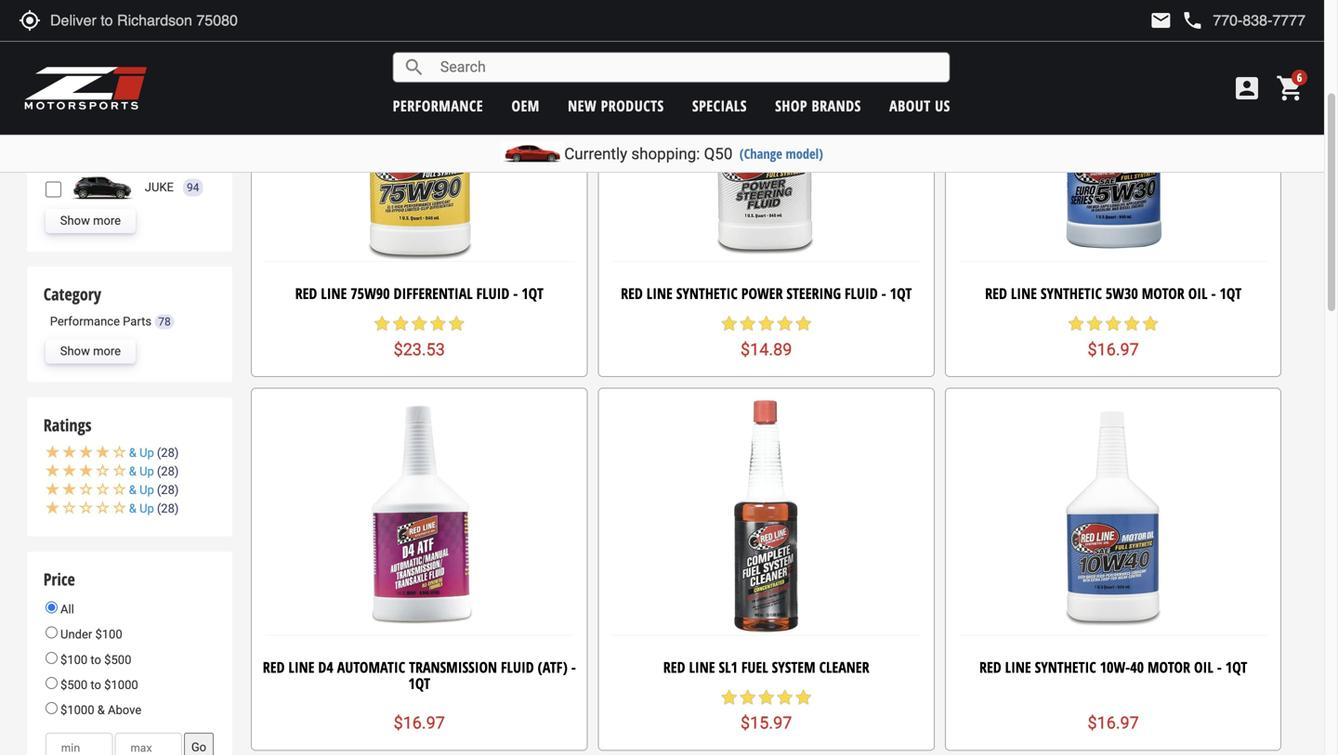 Task type: locate. For each thing, give the bounding box(es) containing it.
0 vertical spatial show
[[60, 214, 90, 228]]

steering
[[787, 284, 841, 304]]

show more button for category
[[45, 340, 136, 364]]

350z
[[145, 123, 172, 137]]

motor right 5w30
[[1142, 284, 1185, 304]]

1 vertical spatial to
[[91, 678, 101, 692]]

differential
[[394, 284, 473, 304]]

fluid left "(atf)"
[[501, 657, 534, 677]]

1 vertical spatial show more
[[60, 345, 121, 359]]

0 vertical spatial more
[[93, 214, 121, 228]]

-
[[513, 284, 518, 304], [882, 284, 887, 304], [1212, 284, 1216, 304], [571, 657, 576, 677], [1217, 657, 1222, 677]]

1 vertical spatial $100
[[60, 653, 88, 667]]

nissan 350z z33 2003 2004 2005 2006 2007 2008 2009 vq35de 3.5l revup rev up vq35hr nismo z1 motorsports image
[[66, 118, 140, 142]]

oil right the 40
[[1194, 657, 1214, 677]]

synthetic for power
[[677, 284, 738, 304]]

show more button down the nissan juke 2011 2012 2013 2014 2015 2016 2017 vr38dett hr15de mr16ddt hr16de z1 motorsports image at the left
[[45, 209, 136, 233]]

more
[[93, 214, 121, 228], [93, 345, 121, 359]]

2 up from the top
[[140, 465, 154, 479]]

$1000
[[104, 678, 138, 692], [60, 704, 94, 718]]

specials link
[[693, 96, 747, 116]]

specials
[[693, 96, 747, 116]]

oil
[[1189, 284, 1208, 304], [1194, 657, 1214, 677]]

star
[[373, 315, 392, 333], [392, 315, 410, 333], [410, 315, 429, 333], [429, 315, 447, 333], [447, 315, 466, 333], [720, 315, 739, 333], [739, 315, 757, 333], [757, 315, 776, 333], [776, 315, 794, 333], [794, 315, 813, 333], [1067, 315, 1086, 333], [1086, 315, 1104, 333], [1104, 315, 1123, 333], [1123, 315, 1142, 333], [1142, 315, 1160, 333], [720, 689, 739, 707], [739, 689, 757, 707], [757, 689, 776, 707], [776, 689, 794, 707], [794, 689, 813, 707]]

show more down the nissan juke 2011 2012 2013 2014 2015 2016 2017 vr38dett hr15de mr16ddt hr16de z1 motorsports image at the left
[[60, 214, 121, 228]]

94 for 350z
[[185, 123, 198, 136]]

0 vertical spatial $500
[[104, 653, 131, 667]]

mail
[[1150, 9, 1173, 32]]

2 show more button from the top
[[45, 340, 136, 364]]

40
[[1131, 657, 1144, 677]]

2 more from the top
[[93, 345, 121, 359]]

go
[[191, 741, 206, 755]]

1 show from the top
[[60, 214, 90, 228]]

show more
[[60, 214, 121, 228], [60, 345, 121, 359]]

$1000 up above
[[104, 678, 138, 692]]

$16.97 down red line synthetic 10w-40 motor oil - 1qt
[[1088, 714, 1139, 734]]

$16.97 down red line d4 automatic transmission fluid (atf) - 1qt on the bottom left of page
[[394, 714, 445, 734]]

min number field
[[45, 733, 113, 756]]

- right 5w30
[[1212, 284, 1216, 304]]

2 show more from the top
[[60, 345, 121, 359]]

performance link
[[393, 96, 483, 116]]

fuel
[[742, 657, 768, 677]]

line for red line d4 automatic transmission fluid (atf) - 1qt
[[289, 657, 315, 677]]

1 vertical spatial oil
[[1194, 657, 1214, 677]]

star star star star star $16.97
[[1067, 315, 1160, 360]]

more for model
[[93, 214, 121, 228]]

red inside red line d4 automatic transmission fluid (atf) - 1qt
[[263, 657, 285, 677]]

red
[[295, 284, 317, 304], [621, 284, 643, 304], [985, 284, 1008, 304], [263, 657, 285, 677], [663, 657, 686, 677], [980, 657, 1002, 677]]

show more button down performance
[[45, 340, 136, 364]]

show
[[60, 214, 90, 228], [60, 345, 90, 359]]

1qt
[[522, 284, 544, 304], [890, 284, 912, 304], [1220, 284, 1242, 304], [1226, 657, 1248, 677], [408, 674, 430, 694]]

account_box
[[1233, 73, 1262, 103]]

4 up from the top
[[140, 502, 154, 516]]

1 vertical spatial $1000
[[60, 704, 94, 718]]

& up 28
[[129, 446, 175, 460], [129, 465, 175, 479], [129, 483, 175, 497], [129, 502, 175, 516]]

oil right 5w30
[[1189, 284, 1208, 304]]

performance
[[393, 96, 483, 116]]

red for red line synthetic power steering fluid - 1qt
[[621, 284, 643, 304]]

1 show more button from the top
[[45, 209, 136, 233]]

currently
[[564, 145, 628, 163]]

0 vertical spatial show more
[[60, 214, 121, 228]]

- right "(atf)"
[[571, 657, 576, 677]]

model
[[44, 30, 85, 53]]

motor right the 40
[[1148, 657, 1191, 677]]

up
[[140, 446, 154, 460], [140, 465, 154, 479], [140, 483, 154, 497], [140, 502, 154, 516]]

model)
[[786, 145, 823, 163]]

show more button
[[45, 209, 136, 233], [45, 340, 136, 364]]

94 right juke
[[187, 181, 199, 194]]

ratings
[[44, 414, 92, 437]]

red for red line synthetic 10w-40 motor oil - 1qt
[[980, 657, 1002, 677]]

2 to from the top
[[91, 678, 101, 692]]

$500 up $500 to $1000
[[104, 653, 131, 667]]

$500 down $100 to $500
[[60, 678, 88, 692]]

1 show more from the top
[[60, 214, 121, 228]]

more down the nissan juke 2011 2012 2013 2014 2015 2016 2017 vr38dett hr15de mr16ddt hr16de z1 motorsports image at the left
[[93, 214, 121, 228]]

red for red line synthetic 5w30 motor oil - 1qt
[[985, 284, 1008, 304]]

$16.97 inside star star star star star $16.97
[[1088, 340, 1139, 360]]

nissan juke 2011 2012 2013 2014 2015 2016 2017 vr38dett hr15de mr16ddt hr16de z1 motorsports image
[[66, 176, 140, 200]]

0 horizontal spatial $500
[[60, 678, 88, 692]]

synthetic left power at the right
[[677, 284, 738, 304]]

1 vertical spatial show
[[60, 345, 90, 359]]

None radio
[[45, 602, 57, 614], [45, 652, 57, 664], [45, 677, 57, 690], [45, 602, 57, 614], [45, 652, 57, 664], [45, 677, 57, 690]]

line for red line sl1 fuel system cleaner
[[689, 657, 715, 677]]

28
[[161, 446, 175, 460], [161, 465, 175, 479], [161, 483, 175, 497], [161, 502, 175, 516]]

$15.97
[[741, 714, 792, 734]]

show more down performance
[[60, 345, 121, 359]]

line inside red line d4 automatic transmission fluid (atf) - 1qt
[[289, 657, 315, 677]]

more down performance
[[93, 345, 121, 359]]

None radio
[[45, 627, 57, 639], [45, 703, 57, 715], [45, 627, 57, 639], [45, 703, 57, 715]]

$500
[[104, 653, 131, 667], [60, 678, 88, 692]]

line for red line 75w90 differential fluid - 1qt
[[321, 284, 347, 304]]

shopping_cart link
[[1272, 73, 1306, 103]]

synthetic
[[677, 284, 738, 304], [1041, 284, 1102, 304], [1035, 657, 1097, 677]]

red for red line sl1 fuel system cleaner
[[663, 657, 686, 677]]

motor
[[1142, 284, 1185, 304], [1148, 657, 1191, 677]]

1 vertical spatial 94
[[187, 181, 199, 194]]

to for $500
[[91, 678, 101, 692]]

new products
[[568, 96, 664, 116]]

0 vertical spatial oil
[[1189, 284, 1208, 304]]

category performance parts 78
[[44, 283, 171, 329]]

shop brands
[[775, 96, 861, 116]]

$16.97
[[1088, 340, 1139, 360], [394, 714, 445, 734], [1088, 714, 1139, 734]]

show down performance
[[60, 345, 90, 359]]

shopping_cart
[[1276, 73, 1306, 103]]

show down the nissan juke 2011 2012 2013 2014 2015 2016 2017 vr38dett hr15de mr16ddt hr16de z1 motorsports image at the left
[[60, 214, 90, 228]]

all
[[57, 603, 74, 617]]

q50 right infiniti q50 sedan hybrid v37 2014 2015 2016 2017 2018 2019 2020 vq37vhr 2.0t 3.0t 3.7l red sport redsport vr30ddtt z1 motorsports image
[[145, 65, 167, 79]]

94 right 350z
[[185, 123, 198, 136]]

fluid inside red line d4 automatic transmission fluid (atf) - 1qt
[[501, 657, 534, 677]]

fluid right steering
[[845, 284, 878, 304]]

$100 down under
[[60, 653, 88, 667]]

$16.97 down "red line synthetic 5w30 motor oil - 1qt"
[[1088, 340, 1139, 360]]

$1000 down $500 to $1000
[[60, 704, 94, 718]]

10w-
[[1100, 657, 1131, 677]]

0 horizontal spatial q50
[[145, 65, 167, 79]]

- right steering
[[882, 284, 887, 304]]

fluid
[[477, 284, 510, 304], [845, 284, 878, 304], [501, 657, 534, 677]]

red line d4 automatic transmission fluid (atf) - 1qt
[[263, 657, 576, 694]]

to
[[91, 653, 101, 667], [91, 678, 101, 692]]

line for red line synthetic 10w-40 motor oil - 1qt
[[1005, 657, 1032, 677]]

$100 up $100 to $500
[[95, 628, 122, 642]]

None checkbox
[[45, 95, 61, 111], [45, 182, 61, 197], [45, 95, 61, 111], [45, 182, 61, 197]]

3 28 from the top
[[161, 483, 175, 497]]

to down $100 to $500
[[91, 678, 101, 692]]

q50 left "(change"
[[704, 145, 733, 163]]

$16.97 for red line synthetic 10w-40 motor oil - 1qt
[[1088, 714, 1139, 734]]

1 horizontal spatial $1000
[[104, 678, 138, 692]]

2 & up 28 from the top
[[129, 465, 175, 479]]

show for category
[[60, 345, 90, 359]]

0 vertical spatial 94
[[185, 123, 198, 136]]

shop brands link
[[775, 96, 861, 116]]

1 & up 28 from the top
[[129, 446, 175, 460]]

1 vertical spatial more
[[93, 345, 121, 359]]

red line synthetic 5w30 motor oil - 1qt
[[985, 284, 1242, 304]]

us
[[935, 96, 951, 116]]

z1 motorsports logo image
[[23, 65, 148, 112]]

fluid for red line d4 automatic transmission fluid (atf) - 1qt
[[501, 657, 534, 677]]

to up $500 to $1000
[[91, 653, 101, 667]]

phone link
[[1182, 9, 1306, 32]]

infiniti q50 sedan hybrid v37 2014 2015 2016 2017 2018 2019 2020 vq37vhr 2.0t 3.0t 3.7l red sport redsport vr30ddtt z1 motorsports image
[[66, 60, 140, 84]]

brands
[[812, 96, 861, 116]]

&
[[129, 446, 137, 460], [129, 465, 137, 479], [129, 483, 137, 497], [129, 502, 137, 516], [97, 704, 105, 718]]

None checkbox
[[45, 66, 61, 82], [45, 124, 61, 140], [45, 66, 61, 82], [45, 124, 61, 140]]

1 vertical spatial $500
[[60, 678, 88, 692]]

above
[[108, 704, 142, 718]]

$100
[[95, 628, 122, 642], [60, 653, 88, 667]]

1 to from the top
[[91, 653, 101, 667]]

synthetic left "10w-"
[[1035, 657, 1097, 677]]

synthetic for 10w-
[[1035, 657, 1097, 677]]

2 28 from the top
[[161, 465, 175, 479]]

2 show from the top
[[60, 345, 90, 359]]

under  $100
[[57, 628, 122, 642]]

line
[[321, 284, 347, 304], [647, 284, 673, 304], [1011, 284, 1037, 304], [289, 657, 315, 677], [689, 657, 715, 677], [1005, 657, 1032, 677]]

about us link
[[890, 96, 951, 116]]

q50
[[145, 65, 167, 79], [704, 145, 733, 163]]

0 vertical spatial show more button
[[45, 209, 136, 233]]

$23.53
[[394, 340, 445, 360]]

0 vertical spatial to
[[91, 653, 101, 667]]

1 vertical spatial show more button
[[45, 340, 136, 364]]

mail phone
[[1150, 9, 1204, 32]]

1 more from the top
[[93, 214, 121, 228]]

1 vertical spatial q50
[[704, 145, 733, 163]]

juke
[[145, 180, 174, 194]]

synthetic left 5w30
[[1041, 284, 1102, 304]]

0 vertical spatial $100
[[95, 628, 122, 642]]

- right the 40
[[1217, 657, 1222, 677]]



Task type: vqa. For each thing, say whether or not it's contained in the screenshot.
Go button
yes



Task type: describe. For each thing, give the bounding box(es) containing it.
1 horizontal spatial $500
[[104, 653, 131, 667]]

3 up from the top
[[140, 483, 154, 497]]

red line synthetic power steering fluid - 1qt
[[621, 284, 912, 304]]

price
[[44, 568, 75, 591]]

shopping:
[[631, 145, 700, 163]]

$1000 & above
[[57, 704, 142, 718]]

power
[[742, 284, 783, 304]]

max number field
[[115, 733, 182, 756]]

star star star star star $23.53
[[373, 315, 466, 360]]

0 vertical spatial $1000
[[104, 678, 138, 692]]

- right differential
[[513, 284, 518, 304]]

94 for juke
[[187, 181, 199, 194]]

1 horizontal spatial $100
[[95, 628, 122, 642]]

1 28 from the top
[[161, 446, 175, 460]]

(change
[[740, 145, 783, 163]]

my_location
[[19, 9, 41, 32]]

red line synthetic 10w-40 motor oil - 1qt
[[980, 657, 1248, 677]]

shop
[[775, 96, 808, 116]]

show more for category
[[60, 345, 121, 359]]

0 vertical spatial motor
[[1142, 284, 1185, 304]]

fluid right differential
[[477, 284, 510, 304]]

under
[[60, 628, 92, 642]]

about us
[[890, 96, 951, 116]]

$16.97 for red line d4 automatic transmission fluid (atf) - 1qt
[[394, 714, 445, 734]]

0 horizontal spatial $100
[[60, 653, 88, 667]]

new
[[568, 96, 597, 116]]

nissan 300zx z32 1990 1991 1992 1993 1994 1995 1996 vg30dett vg30de twin turbo non turbo z1 motorsports image
[[66, 89, 140, 113]]

automatic
[[337, 657, 405, 677]]

Search search field
[[425, 53, 950, 82]]

(atf)
[[538, 657, 568, 677]]

d4
[[318, 657, 333, 677]]

more for category
[[93, 345, 121, 359]]

go button
[[184, 733, 214, 756]]

show for model
[[60, 214, 90, 228]]

cleaner
[[819, 657, 870, 677]]

0 horizontal spatial $1000
[[60, 704, 94, 718]]

synthetic for 5w30
[[1041, 284, 1102, 304]]

4 28 from the top
[[161, 502, 175, 516]]

about
[[890, 96, 931, 116]]

search
[[403, 56, 425, 79]]

fluid for red line synthetic power steering fluid - 1qt
[[845, 284, 878, 304]]

$100 to $500
[[57, 653, 131, 667]]

red for red line 75w90 differential fluid - 1qt
[[295, 284, 317, 304]]

to for $100
[[91, 653, 101, 667]]

red line sl1 fuel system cleaner
[[663, 657, 870, 677]]

account_box link
[[1228, 73, 1267, 103]]

line for red line synthetic 5w30 motor oil - 1qt
[[1011, 284, 1037, 304]]

category
[[44, 283, 101, 306]]

red for red line d4 automatic transmission fluid (atf) - 1qt
[[263, 657, 285, 677]]

oem
[[512, 96, 540, 116]]

1 horizontal spatial q50
[[704, 145, 733, 163]]

3 & up 28 from the top
[[129, 483, 175, 497]]

4 & up 28 from the top
[[129, 502, 175, 516]]

line for red line synthetic power steering fluid - 1qt
[[647, 284, 673, 304]]

oem link
[[512, 96, 540, 116]]

1 vertical spatial motor
[[1148, 657, 1191, 677]]

mail link
[[1150, 9, 1173, 32]]

show more button for model
[[45, 209, 136, 233]]

$500 to $1000
[[57, 678, 138, 692]]

star star star star star $14.89
[[720, 315, 813, 360]]

1qt inside red line d4 automatic transmission fluid (atf) - 1qt
[[408, 674, 430, 694]]

- inside red line d4 automatic transmission fluid (atf) - 1qt
[[571, 657, 576, 677]]

$14.89
[[741, 340, 792, 360]]

performance
[[50, 315, 120, 329]]

parts
[[123, 315, 152, 329]]

1 up from the top
[[140, 446, 154, 460]]

75w90
[[351, 284, 390, 304]]

5w30
[[1106, 284, 1138, 304]]

currently shopping: q50 (change model)
[[564, 145, 823, 163]]

phone
[[1182, 9, 1204, 32]]

(change model) link
[[740, 145, 823, 163]]

system
[[772, 657, 816, 677]]

show more for model
[[60, 214, 121, 228]]

new products link
[[568, 96, 664, 116]]

78
[[158, 316, 171, 329]]

0 vertical spatial q50
[[145, 65, 167, 79]]

star star star star star $15.97
[[720, 689, 813, 734]]

sl1
[[719, 657, 738, 677]]

red line 75w90 differential fluid - 1qt
[[295, 284, 544, 304]]

transmission
[[409, 657, 497, 677]]

products
[[601, 96, 664, 116]]



